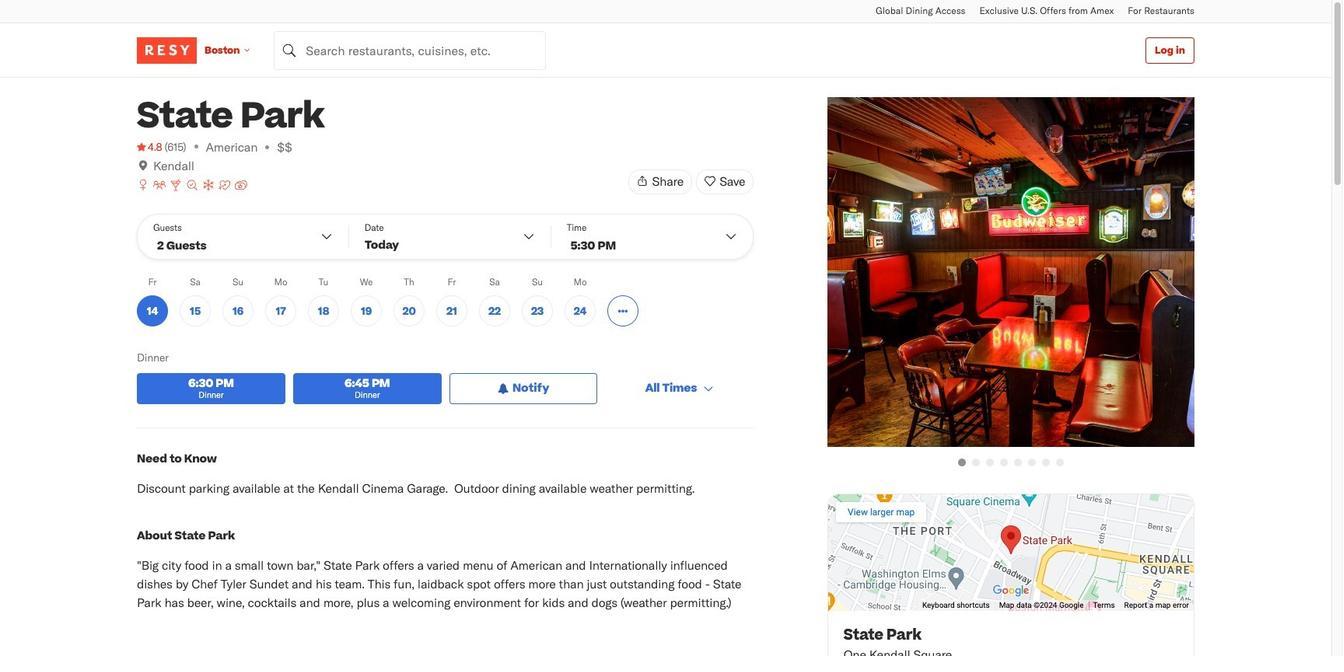 Task type: describe. For each thing, give the bounding box(es) containing it.
4.8 out of 5 stars image
[[137, 139, 162, 155]]



Task type: vqa. For each thing, say whether or not it's contained in the screenshot.
june 23, 2024. has event. Image
no



Task type: locate. For each thing, give the bounding box(es) containing it.
Search restaurants, cuisines, etc. text field
[[274, 31, 546, 70]]

None field
[[274, 31, 546, 70]]



